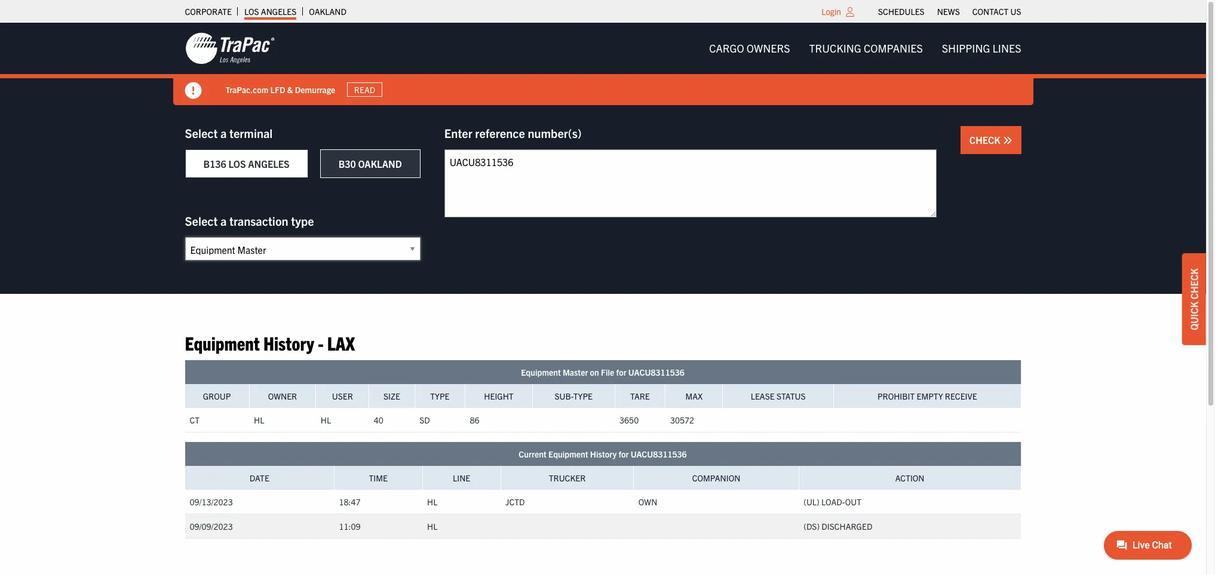 Task type: locate. For each thing, give the bounding box(es) containing it.
1 horizontal spatial type
[[574, 391, 593, 402]]

los up los angeles "image"
[[244, 6, 259, 17]]

trucking companies
[[810, 41, 923, 55]]

0 vertical spatial menu bar
[[873, 3, 1028, 20]]

hl for hl
[[321, 415, 331, 426]]

oakland right los angeles
[[309, 6, 347, 17]]

1 vertical spatial equipment
[[521, 367, 561, 378]]

quick check
[[1189, 268, 1201, 330]]

0 vertical spatial equipment
[[185, 331, 260, 354]]

uacu8311536 down 30572
[[631, 449, 687, 460]]

prohibit
[[878, 391, 915, 402]]

0 horizontal spatial type
[[431, 391, 450, 402]]

b30
[[339, 158, 356, 170]]

master
[[563, 367, 588, 378]]

uacu8311536
[[629, 367, 685, 378], [631, 449, 687, 460]]

on
[[590, 367, 599, 378]]

status
[[777, 391, 806, 402]]

menu bar up the shipping
[[873, 3, 1028, 20]]

1 horizontal spatial solid image
[[1003, 136, 1013, 145]]

for
[[617, 367, 627, 378], [619, 449, 629, 460]]

shipping lines
[[943, 41, 1022, 55]]

oakland
[[309, 6, 347, 17], [358, 158, 402, 170]]

a left terminal
[[221, 126, 227, 140]]

solid image
[[185, 82, 202, 99], [1003, 136, 1013, 145]]

09/09/2023
[[190, 522, 233, 532]]

news link
[[938, 3, 961, 20]]

86
[[470, 415, 480, 426]]

0 vertical spatial check
[[970, 134, 1003, 146]]

select left the 'transaction'
[[185, 213, 218, 228]]

11:09
[[339, 522, 361, 532]]

quick
[[1189, 301, 1201, 330]]

lfd
[[271, 84, 286, 95]]

equipment
[[185, 331, 260, 354], [521, 367, 561, 378], [549, 449, 589, 460]]

solid image inside 'banner'
[[185, 82, 202, 99]]

login
[[822, 6, 842, 17]]

2 a from the top
[[221, 213, 227, 228]]

out
[[846, 497, 862, 508]]

0 vertical spatial history
[[264, 331, 314, 354]]

file
[[601, 367, 615, 378]]

select
[[185, 126, 218, 140], [185, 213, 218, 228]]

news
[[938, 6, 961, 17]]

0 vertical spatial a
[[221, 126, 227, 140]]

1 vertical spatial select
[[185, 213, 218, 228]]

0 horizontal spatial history
[[264, 331, 314, 354]]

schedules
[[879, 6, 925, 17]]

hl for 11:09
[[427, 522, 438, 532]]

equipment up sub-
[[521, 367, 561, 378]]

0 vertical spatial select
[[185, 126, 218, 140]]

companion
[[693, 473, 741, 484]]

type down master
[[574, 391, 593, 402]]

1 vertical spatial for
[[619, 449, 629, 460]]

type
[[291, 213, 314, 228]]

0 horizontal spatial solid image
[[185, 82, 202, 99]]

a
[[221, 126, 227, 140], [221, 213, 227, 228]]

current equipment history for uacu8311536
[[519, 449, 687, 460]]

line
[[453, 473, 471, 484]]

max
[[686, 391, 703, 402]]

date
[[250, 473, 270, 484]]

banner
[[0, 23, 1216, 105]]

1 vertical spatial oakland
[[358, 158, 402, 170]]

oakland link
[[309, 3, 347, 20]]

0 horizontal spatial check
[[970, 134, 1003, 146]]

login link
[[822, 6, 842, 17]]

3650
[[620, 415, 639, 426]]

angeles left oakland 'link'
[[261, 6, 297, 17]]

0 vertical spatial uacu8311536
[[629, 367, 685, 378]]

los
[[244, 6, 259, 17], [229, 158, 246, 170]]

equipment for equipment master on file for uacu8311536
[[521, 367, 561, 378]]

1 vertical spatial a
[[221, 213, 227, 228]]

(ul)
[[804, 497, 820, 508]]

check button
[[961, 126, 1022, 154]]

equipment up group
[[185, 331, 260, 354]]

1 select from the top
[[185, 126, 218, 140]]

transaction
[[230, 213, 289, 228]]

uacu8311536 up tare
[[629, 367, 685, 378]]

light image
[[847, 7, 855, 17]]

history
[[264, 331, 314, 354], [591, 449, 617, 460]]

2 select from the top
[[185, 213, 218, 228]]

menu bar containing schedules
[[873, 3, 1028, 20]]

a for transaction
[[221, 213, 227, 228]]

trucking companies link
[[800, 36, 933, 60]]

oakland right b30
[[358, 158, 402, 170]]

40
[[374, 415, 384, 426]]

equipment for equipment history - lax
[[185, 331, 260, 354]]

menu bar
[[873, 3, 1028, 20], [700, 36, 1031, 60]]

2 vertical spatial equipment
[[549, 449, 589, 460]]

for down 3650
[[619, 449, 629, 460]]

reference
[[475, 126, 525, 140]]

for right file
[[617, 367, 627, 378]]

0 vertical spatial solid image
[[185, 82, 202, 99]]

us
[[1011, 6, 1022, 17]]

trapac.com
[[226, 84, 269, 95]]

1 vertical spatial solid image
[[1003, 136, 1013, 145]]

menu bar containing cargo owners
[[700, 36, 1031, 60]]

angeles
[[261, 6, 297, 17], [248, 158, 290, 170]]

1 vertical spatial history
[[591, 449, 617, 460]]

sub-type
[[555, 391, 593, 402]]

a left the 'transaction'
[[221, 213, 227, 228]]

0 vertical spatial angeles
[[261, 6, 297, 17]]

equipment up "trucker"
[[549, 449, 589, 460]]

shipping lines link
[[933, 36, 1031, 60]]

select a transaction type
[[185, 213, 314, 228]]

current
[[519, 449, 547, 460]]

0 vertical spatial oakland
[[309, 6, 347, 17]]

a for terminal
[[221, 126, 227, 140]]

los right b136
[[229, 158, 246, 170]]

type right size
[[431, 391, 450, 402]]

1 vertical spatial menu bar
[[700, 36, 1031, 60]]

height
[[484, 391, 514, 402]]

1 a from the top
[[221, 126, 227, 140]]

1 type from the left
[[431, 391, 450, 402]]

terminal
[[230, 126, 273, 140]]

lease
[[751, 391, 775, 402]]

menu bar down light icon
[[700, 36, 1031, 60]]

hl
[[254, 415, 264, 426], [321, 415, 331, 426], [427, 497, 438, 508], [427, 522, 438, 532]]

los angeles link
[[244, 3, 297, 20]]

select up b136
[[185, 126, 218, 140]]

1 vertical spatial check
[[1189, 268, 1201, 299]]

angeles down terminal
[[248, 158, 290, 170]]



Task type: describe. For each thing, give the bounding box(es) containing it.
owners
[[747, 41, 791, 55]]

trucker
[[549, 473, 586, 484]]

check inside button
[[970, 134, 1003, 146]]

Enter reference number(s) text field
[[445, 149, 937, 218]]

own
[[639, 497, 658, 508]]

(ul) load-out
[[804, 497, 862, 508]]

action
[[896, 473, 925, 484]]

corporate link
[[185, 3, 232, 20]]

discharged
[[822, 522, 873, 532]]

18:47
[[339, 497, 361, 508]]

09/13/2023
[[190, 497, 233, 508]]

menu bar inside 'banner'
[[700, 36, 1031, 60]]

2 type from the left
[[574, 391, 593, 402]]

prohibit empty receive
[[878, 391, 978, 402]]

time
[[369, 473, 388, 484]]

-
[[318, 331, 324, 354]]

read link
[[348, 82, 382, 97]]

ct
[[190, 415, 200, 426]]

tare
[[631, 391, 650, 402]]

1 horizontal spatial check
[[1189, 268, 1201, 299]]

contact us
[[973, 6, 1022, 17]]

sub-
[[555, 391, 574, 402]]

cargo
[[710, 41, 745, 55]]

b30 oakland
[[339, 158, 402, 170]]

trucking
[[810, 41, 862, 55]]

1 vertical spatial uacu8311536
[[631, 449, 687, 460]]

demurrage
[[295, 84, 336, 95]]

jctd
[[506, 497, 525, 508]]

(ds) discharged
[[804, 522, 873, 532]]

0 vertical spatial for
[[617, 367, 627, 378]]

corporate
[[185, 6, 232, 17]]

solid image inside check button
[[1003, 136, 1013, 145]]

number(s)
[[528, 126, 582, 140]]

banner containing cargo owners
[[0, 23, 1216, 105]]

1 horizontal spatial history
[[591, 449, 617, 460]]

enter
[[445, 126, 473, 140]]

30572
[[671, 415, 695, 426]]

companies
[[864, 41, 923, 55]]

contact
[[973, 6, 1009, 17]]

empty
[[917, 391, 944, 402]]

hl for 18:47
[[427, 497, 438, 508]]

group
[[203, 391, 231, 402]]

quick check link
[[1183, 253, 1207, 345]]

enter reference number(s)
[[445, 126, 582, 140]]

(ds)
[[804, 522, 820, 532]]

0 vertical spatial los
[[244, 6, 259, 17]]

lax
[[327, 331, 355, 354]]

sd
[[420, 415, 430, 426]]

los angeles image
[[185, 32, 275, 65]]

schedules link
[[879, 3, 925, 20]]

1 vertical spatial angeles
[[248, 158, 290, 170]]

cargo owners
[[710, 41, 791, 55]]

cargo owners link
[[700, 36, 800, 60]]

select for select a transaction type
[[185, 213, 218, 228]]

contact us link
[[973, 3, 1022, 20]]

&
[[287, 84, 293, 95]]

user
[[332, 391, 353, 402]]

0 horizontal spatial oakland
[[309, 6, 347, 17]]

b136
[[204, 158, 226, 170]]

1 vertical spatial los
[[229, 158, 246, 170]]

size
[[384, 391, 400, 402]]

equipment master on file for uacu8311536
[[521, 367, 685, 378]]

read
[[354, 84, 376, 95]]

lines
[[993, 41, 1022, 55]]

select for select a terminal
[[185, 126, 218, 140]]

1 horizontal spatial oakland
[[358, 158, 402, 170]]

owner
[[268, 391, 297, 402]]

equipment history - lax
[[185, 331, 355, 354]]

select a terminal
[[185, 126, 273, 140]]

b136 los angeles
[[204, 158, 290, 170]]

load-
[[822, 497, 846, 508]]

los angeles
[[244, 6, 297, 17]]

shipping
[[943, 41, 991, 55]]

lease status
[[751, 391, 806, 402]]

receive
[[946, 391, 978, 402]]

trapac.com lfd & demurrage
[[226, 84, 336, 95]]



Task type: vqa. For each thing, say whether or not it's contained in the screenshot.
this to the right
no



